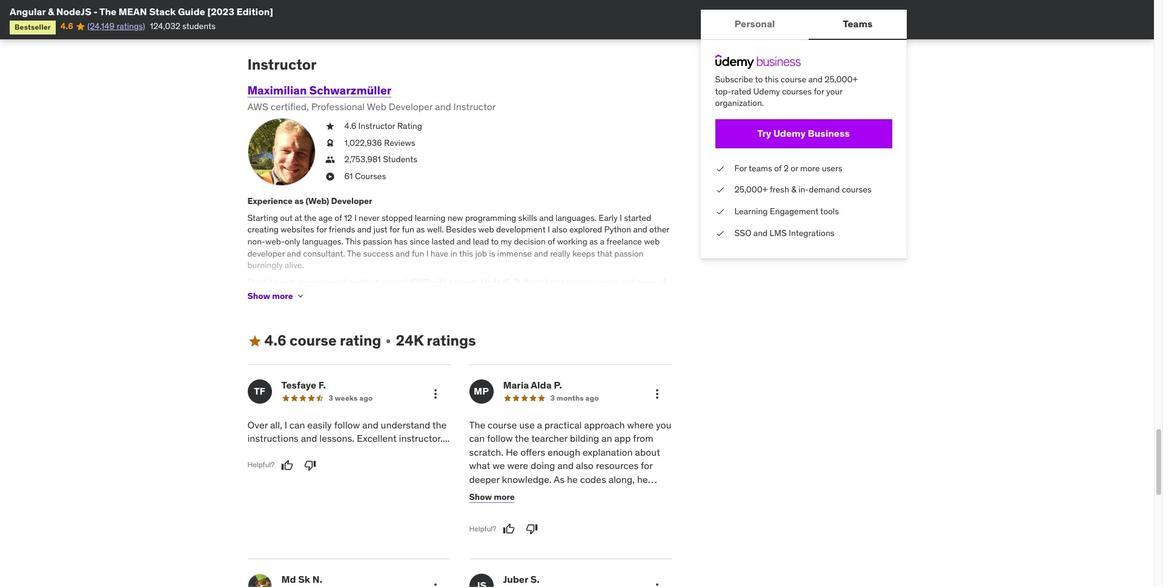 Task type: vqa. For each thing, say whether or not it's contained in the screenshot.
2nd 3 from right
yes



Task type: describe. For each thing, give the bounding box(es) containing it.
courses inside subscribe to this course and 25,000+ top‑rated udemy courses for your organization.
[[782, 86, 812, 97]]

tools
[[821, 206, 839, 217]]

of left 12
[[335, 213, 342, 223]]

learning
[[735, 206, 768, 217]]

xsmall image for 61 courses
[[325, 171, 335, 183]]

in-
[[799, 184, 809, 195]]

screen
[[469, 501, 499, 513]]

for up the only languages. this
[[316, 224, 327, 235]]

124,032 students
[[150, 21, 216, 32]]

reviews
[[384, 137, 415, 148]]

weeks
[[335, 394, 358, 403]]

0 horizontal spatial development
[[298, 277, 347, 288]]

is
[[489, 248, 495, 259]]

3 for alda
[[551, 394, 555, 403]]

keeps
[[573, 248, 595, 259]]

12
[[344, 213, 352, 223]]

[2023
[[207, 5, 234, 18]]

working
[[557, 236, 588, 247]]

a down "python"
[[600, 236, 605, 247]]

xsmall image for 25,000+
[[715, 184, 725, 196]]

i love
[[607, 289, 627, 300]]

nowadays!
[[275, 301, 314, 311]]

xsmall image for 4.6 instructor rating
[[325, 121, 335, 133]]

more up i love
[[599, 277, 619, 288]]

1 vertical spatial show more button
[[469, 485, 515, 510]]

lead
[[473, 236, 489, 247]]

part
[[598, 501, 616, 513]]

1 horizontal spatial from
[[633, 433, 654, 445]]

angular & nodejs - the mean stack guide [2023 edition]
[[10, 5, 273, 18]]

additional actions for review by maria alda p. image
[[650, 387, 664, 402]]

top‑rated
[[715, 86, 752, 97]]

rating
[[397, 121, 422, 132]]

where
[[627, 419, 654, 431]]

server
[[630, 528, 657, 540]]

use
[[519, 419, 535, 431]]

xsmall image for sso
[[715, 228, 725, 239]]

of down other
[[659, 277, 666, 288]]

more up both in the right of the page
[[637, 277, 657, 288]]

vuejs
[[511, 289, 534, 300]]

1 vertical spatial developer
[[289, 289, 326, 300]]

a left lot
[[545, 289, 549, 300]]

2 horizontal spatial he
[[637, 474, 648, 486]]

resources
[[596, 460, 639, 472]]

stack
[[149, 5, 176, 18]]

more down alive. at the top left
[[272, 291, 293, 302]]

instructor....
[[399, 433, 450, 445]]

0 vertical spatial the
[[99, 5, 116, 18]]

over all, i can easily follow and understand the instructions and lessons.  excellent instructor....
[[248, 419, 450, 445]]

out
[[280, 213, 293, 223]]

1 vertical spatial show more
[[469, 492, 515, 503]]

f.
[[319, 379, 326, 391]]

of left "2"
[[775, 163, 782, 174]]

the down use
[[515, 433, 529, 445]]

instructor inside maximilian schwarzmüller aws certified, professional web developer and instructor
[[454, 100, 496, 113]]

sk
[[298, 574, 310, 586]]

as up "at"
[[295, 196, 304, 207]]

became
[[567, 277, 597, 288]]

job
[[475, 248, 487, 259]]

xsmall image for 2,753,981 students
[[325, 154, 335, 166]]

0 vertical spatial in
[[451, 248, 457, 259]]

try udemy business link
[[715, 119, 892, 148]]

react,
[[444, 289, 468, 300]]

tearcher
[[532, 433, 568, 445]]

course for the course use a practical approach where you can follow the tearcher bilding an app from scratch. he offers enough explanation about what we were doing and also resources for deeper knowledge. as he codes along, he encountered some errors that he fixes on screen which i found great as part of the learning process. as a front end developer, i really enjoyed having a view from the server side.
[[488, 419, 517, 431]]

along,
[[609, 474, 635, 486]]

other
[[650, 224, 670, 235]]

the down developer,
[[614, 528, 628, 540]]

of right lot
[[563, 289, 570, 300]]

0 vertical spatial also
[[552, 224, 568, 235]]

maximilian
[[248, 83, 307, 98]]

i left explored
[[548, 224, 550, 235]]

juber s.
[[503, 574, 540, 586]]

a left the view
[[562, 528, 567, 540]]

1 vertical spatial as
[[545, 514, 556, 526]]

nodejs,
[[481, 277, 512, 288]]

app
[[615, 433, 631, 445]]

explanation
[[583, 446, 633, 459]]

the course use a practical approach where you can follow the tearcher bilding an app from scratch. he offers enough explanation about what we were doing and also resources for deeper knowledge. as he codes along, he encountered some errors that he fixes on screen which i found great as part of the learning process. as a front end developer, i really enjoyed having a view from the server side.
[[469, 419, 672, 554]]

udemy inside try udemy business link
[[774, 127, 806, 139]]

friends
[[329, 224, 355, 235]]

with
[[431, 277, 448, 288]]

xsmall image for 1,022,936 reviews
[[325, 137, 335, 149]]

0 horizontal spatial from
[[591, 528, 612, 540]]

burningly
[[248, 260, 283, 271]]

additional actions for review by tesfaye f. image
[[428, 387, 443, 402]]

1 vertical spatial courses
[[842, 184, 872, 195]]

non-
[[248, 236, 265, 247]]

teams
[[843, 18, 873, 30]]

as inside the course use a practical approach where you can follow the tearcher bilding an app from scratch. he offers enough explanation about what we were doing and also resources for deeper knowledge. as he codes along, he encountered some errors that he fixes on screen which i found great as part of the learning process. as a front end developer, i really enjoyed having a view from the server side.
[[586, 501, 596, 513]]

i up process.
[[528, 501, 531, 513]]

the inside experience as (web) developer starting out at the age of 12 i never stopped learning new programming skills and languages. early i started creating websites for friends and just for fun as well. besides web development i also explored python and other non-web-only languages. this passion has since lasted and lead to my decision of working as a freelance web developer and consultant. the success and fun i have in this job is immense and really keeps that passion burningly alive. starting web development on the backend (php with laravel, nodejs, python) i also became more and more of a frontend developer using modern frameworks like react, angular or vuejs in a lot of projects. i love both worlds nowadays!
[[304, 213, 317, 223]]

lasted
[[432, 236, 455, 247]]

using
[[328, 289, 349, 300]]

that inside the course use a practical approach where you can follow the tearcher bilding an app from scratch. he offers enough explanation about what we were doing and also resources for deeper knowledge. as he codes along, he encountered some errors that he fixes on screen which i found great as part of the learning process. as a front end developer, i really enjoyed having a view from the server side.
[[581, 487, 598, 499]]

programming
[[465, 213, 516, 223]]

on the
[[350, 277, 373, 288]]

1 vertical spatial also
[[550, 277, 565, 288]]

mp
[[474, 386, 489, 398]]

the inside "over all, i can easily follow and understand the instructions and lessons.  excellent instructor...."
[[433, 419, 447, 431]]

students
[[182, 21, 216, 32]]

you
[[656, 419, 672, 431]]

web-
[[265, 236, 285, 247]]

approach
[[584, 419, 625, 431]]

3 months ago
[[551, 394, 599, 403]]

1 vertical spatial fun
[[412, 248, 424, 259]]

i right 12
[[354, 213, 357, 223]]

tab list containing personal
[[701, 10, 907, 40]]

integrations
[[789, 228, 835, 238]]

doing
[[531, 460, 555, 472]]

medium image
[[248, 334, 262, 349]]

the inside experience as (web) developer starting out at the age of 12 i never stopped learning new programming skills and languages. early i started creating websites for friends and just for fun as well. besides web development i also explored python and other non-web-only languages. this passion has since lasted and lead to my decision of working as a freelance web developer and consultant. the success and fun i have in this job is immense and really keeps that passion burningly alive. starting web development on the backend (php with laravel, nodejs, python) i also became more and more of a frontend developer using modern frameworks like react, angular or vuejs in a lot of projects. i love both worlds nowadays!
[[347, 248, 361, 259]]

an
[[602, 433, 612, 445]]

i right the python)
[[545, 277, 548, 288]]

md sk n.
[[281, 574, 322, 586]]

0 vertical spatial instructor
[[248, 55, 317, 74]]

1 vertical spatial show
[[469, 492, 492, 503]]

i up "python"
[[620, 213, 622, 223]]

0 horizontal spatial he
[[567, 474, 578, 486]]

over
[[248, 419, 268, 431]]

really inside the course use a practical approach where you can follow the tearcher bilding an app from scratch. he offers enough explanation about what we were doing and also resources for deeper knowledge. as he codes along, he encountered some errors that he fixes on screen which i found great as part of the learning process. as a front end developer, i really enjoyed having a view from the server side.
[[469, 528, 492, 540]]

experience
[[248, 196, 293, 207]]

really inside experience as (web) developer starting out at the age of 12 i never stopped learning new programming skills and languages. early i started creating websites for friends and just for fun as well. besides web development i also explored python and other non-web-only languages. this passion has since lasted and lead to my decision of working as a freelance web developer and consultant. the success and fun i have in this job is immense and really keeps that passion burningly alive. starting web development on the backend (php with laravel, nodejs, python) i also became more and more of a frontend developer using modern frameworks like react, angular or vuejs in a lot of projects. i love both worlds nowadays!
[[550, 248, 571, 259]]

ratings)
[[117, 21, 145, 32]]

1 horizontal spatial he
[[600, 487, 611, 499]]

understand
[[381, 419, 430, 431]]

2 vertical spatial web
[[280, 277, 296, 288]]

subscribe
[[715, 74, 754, 85]]

he
[[506, 446, 518, 459]]

skills
[[518, 213, 537, 223]]

3 for f.
[[329, 394, 333, 403]]

i up "server"
[[655, 514, 658, 526]]

ago for approach
[[586, 394, 599, 403]]

to inside subscribe to this course and 25,000+ top‑rated udemy courses for your organization.
[[755, 74, 763, 85]]

view
[[570, 528, 589, 540]]

codes
[[580, 474, 606, 486]]

0 horizontal spatial show more
[[248, 291, 293, 302]]

of left working
[[548, 236, 555, 247]]

engagement
[[770, 206, 819, 217]]

knowledge.
[[502, 474, 552, 486]]

guide
[[178, 5, 205, 18]]

0 vertical spatial as
[[554, 474, 565, 486]]

25,000+ fresh & in-demand courses
[[735, 184, 872, 195]]

a left the 'front'
[[559, 514, 564, 526]]

i inside "over all, i can easily follow and understand the instructions and lessons.  excellent instructor...."
[[285, 419, 287, 431]]

developer inside experience as (web) developer starting out at the age of 12 i never stopped learning new programming skills and languages. early i started creating websites for friends and just for fun as well. besides web development i also explored python and other non-web-only languages. this passion has since lasted and lead to my decision of working as a freelance web developer and consultant. the success and fun i have in this job is immense and really keeps that passion burningly alive. starting web development on the backend (php with laravel, nodejs, python) i also became more and more of a frontend developer using modern frameworks like react, angular or vuejs in a lot of projects. i love both worlds nowadays!
[[331, 196, 372, 207]]



Task type: locate. For each thing, give the bounding box(es) containing it.
courses left the your
[[782, 86, 812, 97]]

xsmall image left 61
[[325, 171, 335, 183]]

this inside experience as (web) developer starting out at the age of 12 i never stopped learning new programming skills and languages. early i started creating websites for friends and just for fun as well. besides web development i also explored python and other non-web-only languages. this passion has since lasted and lead to my decision of working as a freelance web developer and consultant. the success and fun i have in this job is immense and really keeps that passion burningly alive. starting web development on the backend (php with laravel, nodejs, python) i also became more and more of a frontend developer using modern frameworks like react, angular or vuejs in a lot of projects. i love both worlds nowadays!
[[459, 248, 473, 259]]

3 left the weeks
[[329, 394, 333, 403]]

xsmall image for learning engagement tools
[[715, 206, 725, 218]]

angular
[[10, 5, 46, 18], [470, 289, 499, 300]]

1 vertical spatial follow
[[487, 433, 513, 445]]

follow inside the course use a practical approach where you can follow the tearcher bilding an app from scratch. he offers enough explanation about what we were doing and also resources for deeper knowledge. as he codes along, he encountered some errors that he fixes on screen which i found great as part of the learning process. as a front end developer, i really enjoyed having a view from the server side.
[[487, 433, 513, 445]]

0 vertical spatial development
[[496, 224, 546, 235]]

1 vertical spatial web
[[644, 236, 660, 247]]

1 vertical spatial from
[[591, 528, 612, 540]]

passion down freelance
[[615, 248, 644, 259]]

helpful? for mark review by tesfaye f. as helpful image
[[248, 461, 275, 470]]

laravel,
[[450, 277, 479, 288]]

1 vertical spatial course
[[290, 332, 337, 350]]

0 vertical spatial angular
[[10, 5, 46, 18]]

to down udemy business "image"
[[755, 74, 763, 85]]

xsmall image
[[715, 184, 725, 196], [715, 228, 725, 239], [296, 292, 305, 301]]

angular up bestseller
[[10, 5, 46, 18]]

tab list
[[701, 10, 907, 40]]

1 vertical spatial to
[[491, 236, 499, 247]]

0 vertical spatial web
[[478, 224, 494, 235]]

really up side.
[[469, 528, 492, 540]]

development up using
[[298, 277, 347, 288]]

25,000+ up learning
[[735, 184, 768, 195]]

course for 4.6 course rating
[[290, 332, 337, 350]]

the right -
[[99, 5, 116, 18]]

1 vertical spatial 25,000+
[[735, 184, 768, 195]]

as up end
[[586, 501, 596, 513]]

consultant.
[[303, 248, 345, 259]]

1 vertical spatial udemy
[[774, 127, 806, 139]]

1 vertical spatial angular
[[470, 289, 499, 300]]

mark review by maria alda p. as unhelpful image
[[526, 524, 538, 536]]

xsmall image right frontend
[[296, 292, 305, 301]]

also inside the course use a practical approach where you can follow the tearcher bilding an app from scratch. he offers enough explanation about what we were doing and also resources for deeper knowledge. as he codes along, he encountered some errors that he fixes on screen which i found great as part of the learning process. as a front end developer, i really enjoyed having a view from the server side.
[[576, 460, 594, 472]]

4.6 for 4.6
[[60, 21, 73, 32]]

and inside maximilian schwarzmüller aws certified, professional web developer and instructor
[[435, 100, 451, 113]]

subscribe to this course and 25,000+ top‑rated udemy courses for your organization.
[[715, 74, 858, 109]]

0 vertical spatial to
[[755, 74, 763, 85]]

rating
[[340, 332, 381, 350]]

0 vertical spatial developer
[[389, 100, 433, 113]]

can inside the course use a practical approach where you can follow the tearcher bilding an app from scratch. he offers enough explanation about what we were doing and also resources for deeper knowledge. as he codes along, he encountered some errors that he fixes on screen which i found great as part of the learning process. as a front end developer, i really enjoyed having a view from the server side.
[[469, 433, 485, 445]]

0 vertical spatial that
[[597, 248, 613, 259]]

instructions
[[248, 433, 299, 445]]

starting up frontend
[[248, 277, 278, 288]]

alda
[[531, 379, 552, 391]]

xsmall image left 'sso' at the top of page
[[715, 228, 725, 239]]

for down about
[[641, 460, 653, 472]]

or down nodejs,
[[501, 289, 509, 300]]

as down explored
[[590, 236, 598, 247]]

0 horizontal spatial instructor
[[248, 55, 317, 74]]

1 starting from the top
[[248, 213, 278, 223]]

0 vertical spatial &
[[48, 5, 54, 18]]

1 vertical spatial really
[[469, 528, 492, 540]]

web down programming
[[478, 224, 494, 235]]

1 horizontal spatial development
[[496, 224, 546, 235]]

1 horizontal spatial web
[[478, 224, 494, 235]]

25,000+ up the your
[[825, 74, 858, 85]]

teams
[[749, 163, 772, 174]]

follow
[[334, 419, 360, 431], [487, 433, 513, 445]]

side.
[[469, 541, 490, 554]]

0 horizontal spatial 25,000+
[[735, 184, 768, 195]]

having
[[531, 528, 560, 540]]

courses
[[355, 171, 386, 182]]

xsmall image left fresh
[[715, 184, 725, 196]]

for teams of 2 or more users
[[735, 163, 843, 174]]

business
[[808, 127, 850, 139]]

0 horizontal spatial can
[[290, 419, 305, 431]]

2 ago from the left
[[586, 394, 599, 403]]

worlds
[[248, 301, 273, 311]]

24k ratings
[[396, 332, 476, 350]]

fun up has
[[402, 224, 414, 235]]

in down the python)
[[536, 289, 543, 300]]

1 horizontal spatial angular
[[470, 289, 499, 300]]

1 horizontal spatial or
[[791, 163, 799, 174]]

that right "keeps" on the top of page
[[597, 248, 613, 259]]

in right have
[[451, 248, 457, 259]]

show down burningly
[[248, 291, 270, 302]]

end
[[589, 514, 606, 526]]

0 vertical spatial this
[[765, 74, 779, 85]]

learning inside the course use a practical approach where you can follow the tearcher bilding an app from scratch. he offers enough explanation about what we were doing and also resources for deeper knowledge. as he codes along, he encountered some errors that he fixes on screen which i found great as part of the learning process. as a front end developer, i really enjoyed having a view from the server side.
[[469, 514, 504, 526]]

your
[[827, 86, 843, 97]]

1 horizontal spatial courses
[[842, 184, 872, 195]]

1 horizontal spatial passion
[[615, 248, 644, 259]]

0 horizontal spatial developer
[[331, 196, 372, 207]]

show more down deeper
[[469, 492, 515, 503]]

try
[[758, 127, 771, 139]]

mark review by maria alda p. as helpful image
[[503, 524, 515, 536]]

udemy up organization.
[[754, 86, 780, 97]]

1 horizontal spatial show more button
[[469, 485, 515, 510]]

really down working
[[550, 248, 571, 259]]

0 vertical spatial passion
[[363, 236, 392, 247]]

udemy business image
[[715, 55, 801, 69]]

the up instructor....
[[433, 419, 447, 431]]

demand
[[809, 184, 840, 195]]

0 vertical spatial 4.6
[[60, 21, 73, 32]]

course inside the course use a practical approach where you can follow the tearcher bilding an app from scratch. he offers enough explanation about what we were doing and also resources for deeper knowledge. as he codes along, he encountered some errors that he fixes on screen which i found great as part of the learning process. as a front end developer, i really enjoyed having a view from the server side.
[[488, 419, 517, 431]]

1 horizontal spatial follow
[[487, 433, 513, 445]]

just
[[374, 224, 388, 235]]

languages.
[[556, 213, 597, 223]]

(24,149
[[87, 21, 115, 32]]

-
[[94, 5, 98, 18]]

1 vertical spatial passion
[[615, 248, 644, 259]]

0 vertical spatial from
[[633, 433, 654, 445]]

for inside the course use a practical approach where you can follow the tearcher bilding an app from scratch. he offers enough explanation about what we were doing and also resources for deeper knowledge. as he codes along, he encountered some errors that he fixes on screen which i found great as part of the learning process. as a front end developer, i really enjoyed having a view from the server side.
[[641, 460, 653, 472]]

frameworks
[[382, 289, 427, 300]]

2 horizontal spatial instructor
[[454, 100, 496, 113]]

angular down nodejs,
[[470, 289, 499, 300]]

learning down the screen
[[469, 514, 504, 526]]

backend
[[375, 277, 408, 288]]

1 horizontal spatial show
[[469, 492, 492, 503]]

0 vertical spatial or
[[791, 163, 799, 174]]

0 horizontal spatial course
[[290, 332, 337, 350]]

1 horizontal spatial developer
[[389, 100, 433, 113]]

udemy right try
[[774, 127, 806, 139]]

2 starting from the top
[[248, 277, 278, 288]]

25,000+ inside subscribe to this course and 25,000+ top‑rated udemy courses for your organization.
[[825, 74, 858, 85]]

helpful? for mark review by maria alda p. as helpful icon
[[469, 525, 496, 534]]

instructor
[[248, 55, 317, 74], [454, 100, 496, 113], [359, 121, 395, 132]]

tf
[[254, 386, 265, 398]]

this
[[765, 74, 779, 85], [459, 248, 473, 259]]

4.6
[[60, 21, 73, 32], [345, 121, 356, 132], [265, 332, 287, 350]]

bestseller
[[15, 23, 51, 32]]

more left users
[[801, 163, 820, 174]]

as up errors
[[554, 474, 565, 486]]

4.6 down nodejs at the top of page
[[60, 21, 73, 32]]

which
[[501, 501, 526, 513]]

0 vertical spatial developer
[[248, 248, 285, 259]]

bilding
[[570, 433, 599, 445]]

0 horizontal spatial really
[[469, 528, 492, 540]]

show more button down the we
[[469, 485, 515, 510]]

course down udemy business "image"
[[781, 74, 807, 85]]

tesfaye
[[281, 379, 316, 391]]

maximilian schwarzmüller link
[[248, 83, 392, 98]]

fun down since
[[412, 248, 424, 259]]

users
[[822, 163, 843, 174]]

frontend
[[254, 289, 287, 300]]

ratings
[[427, 332, 476, 350]]

enough
[[548, 446, 580, 459]]

0 horizontal spatial 4.6
[[60, 21, 73, 32]]

& left in-
[[792, 184, 797, 195]]

the left success
[[347, 248, 361, 259]]

0 vertical spatial show
[[248, 291, 270, 302]]

immense
[[497, 248, 532, 259]]

1 vertical spatial development
[[298, 277, 347, 288]]

developer up 12
[[331, 196, 372, 207]]

learning inside experience as (web) developer starting out at the age of 12 i never stopped learning new programming skills and languages. early i started creating websites for friends and just for fun as well. besides web development i also explored python and other non-web-only languages. this passion has since lasted and lead to my decision of working as a freelance web developer and consultant. the success and fun i have in this job is immense and really keeps that passion burningly alive. starting web development on the backend (php with laravel, nodejs, python) i also became more and more of a frontend developer using modern frameworks like react, angular or vuejs in a lot of projects. i love both worlds nowadays!
[[415, 213, 446, 223]]

4.6 for 4.6 course rating
[[265, 332, 287, 350]]

1 horizontal spatial to
[[755, 74, 763, 85]]

lms
[[770, 228, 787, 238]]

xsmall image left 2,753,981
[[325, 154, 335, 166]]

0 horizontal spatial ago
[[360, 394, 373, 403]]

more down deeper
[[494, 492, 515, 503]]

0 vertical spatial learning
[[415, 213, 446, 223]]

he
[[567, 474, 578, 486], [637, 474, 648, 486], [600, 487, 611, 499]]

0 vertical spatial udemy
[[754, 86, 780, 97]]

passion up success
[[363, 236, 392, 247]]

web down alive. at the top left
[[280, 277, 296, 288]]

additional actions for review by md sk n. image
[[428, 582, 443, 588]]

2 vertical spatial xsmall image
[[296, 292, 305, 301]]

0 horizontal spatial the
[[99, 5, 116, 18]]

show more
[[248, 291, 293, 302], [469, 492, 515, 503]]

mark review by tesfaye f. as helpful image
[[281, 460, 293, 472]]

can right all,
[[290, 419, 305, 431]]

starting up the creating
[[248, 213, 278, 223]]

xsmall image for for teams of 2 or more users
[[715, 163, 725, 175]]

developer up rating
[[389, 100, 433, 113]]

0 horizontal spatial angular
[[10, 5, 46, 18]]

1 vertical spatial in
[[536, 289, 543, 300]]

0 horizontal spatial courses
[[782, 86, 812, 97]]

61
[[345, 171, 353, 182]]

0 vertical spatial show more button
[[248, 284, 305, 309]]

for down stopped
[[390, 224, 400, 235]]

all,
[[270, 419, 282, 431]]

really
[[550, 248, 571, 259], [469, 528, 492, 540]]

1 horizontal spatial ago
[[586, 394, 599, 403]]

besides
[[446, 224, 476, 235]]

1 horizontal spatial show more
[[469, 492, 515, 503]]

0 horizontal spatial web
[[280, 277, 296, 288]]

excellent
[[357, 433, 397, 445]]

encountered
[[469, 487, 524, 499]]

that
[[597, 248, 613, 259], [581, 487, 598, 499]]

the inside the course use a practical approach where you can follow the tearcher bilding an app from scratch. he offers enough explanation about what we were doing and also resources for deeper knowledge. as he codes along, he encountered some errors that he fixes on screen which i found great as part of the learning process. as a front end developer, i really enjoyed having a view from the server side.
[[469, 419, 486, 431]]

3
[[329, 394, 333, 403], [551, 394, 555, 403]]

a up worlds at left
[[248, 289, 252, 300]]

2 horizontal spatial course
[[781, 74, 807, 85]]

the down on
[[629, 501, 643, 513]]

to left my
[[491, 236, 499, 247]]

try udemy business
[[758, 127, 850, 139]]

xsmall image left for
[[715, 163, 725, 175]]

udemy inside subscribe to this course and 25,000+ top‑rated udemy courses for your organization.
[[754, 86, 780, 97]]

1 vertical spatial instructor
[[454, 100, 496, 113]]

1 vertical spatial or
[[501, 289, 509, 300]]

ago for follow
[[360, 394, 373, 403]]

0 horizontal spatial to
[[491, 236, 499, 247]]

0 vertical spatial show more
[[248, 291, 293, 302]]

can inside "over all, i can easily follow and understand the instructions and lessons.  excellent instructor...."
[[290, 419, 305, 431]]

xsmall image left the 1,022,936
[[325, 137, 335, 149]]

a right use
[[537, 419, 542, 431]]

course inside subscribe to this course and 25,000+ top‑rated udemy courses for your organization.
[[781, 74, 807, 85]]

months
[[557, 394, 584, 403]]

the
[[99, 5, 116, 18], [347, 248, 361, 259], [469, 419, 486, 431]]

0 vertical spatial course
[[781, 74, 807, 85]]

1 horizontal spatial 4.6
[[265, 332, 287, 350]]

this down udemy business "image"
[[765, 74, 779, 85]]

easily
[[307, 419, 332, 431]]

the right "at"
[[304, 213, 317, 223]]

follow up the he
[[487, 433, 513, 445]]

xsmall image left learning
[[715, 206, 725, 218]]

mark review by tesfaye f. as unhelpful image
[[304, 460, 316, 472]]

courses
[[782, 86, 812, 97], [842, 184, 872, 195]]

as up since
[[416, 224, 425, 235]]

and inside the course use a practical approach where you can follow the tearcher bilding an app from scratch. he offers enough explanation about what we were doing and also resources for deeper knowledge. as he codes along, he encountered some errors that he fixes on screen which i found great as part of the learning process. as a front end developer, i really enjoyed having a view from the server side.
[[558, 460, 574, 472]]

for inside subscribe to this course and 25,000+ top‑rated udemy courses for your organization.
[[814, 86, 825, 97]]

course down nowadays!
[[290, 332, 337, 350]]

show down deeper
[[469, 492, 492, 503]]

1 horizontal spatial helpful?
[[469, 525, 496, 534]]

also up working
[[552, 224, 568, 235]]

xsmall image left 24k
[[384, 337, 394, 346]]

and inside subscribe to this course and 25,000+ top‑rated udemy courses for your organization.
[[809, 74, 823, 85]]

2 3 from the left
[[551, 394, 555, 403]]

of inside the course use a practical approach where you can follow the tearcher bilding an app from scratch. he offers enough explanation about what we were doing and also resources for deeper knowledge. as he codes along, he encountered some errors that he fixes on screen which i found great as part of the learning process. as a front end developer, i really enjoyed having a view from the server side.
[[618, 501, 627, 513]]

1 horizontal spatial really
[[550, 248, 571, 259]]

can up scratch.
[[469, 433, 485, 445]]

that down codes
[[581, 487, 598, 499]]

he up part
[[600, 487, 611, 499]]

or inside experience as (web) developer starting out at the age of 12 i never stopped learning new programming skills and languages. early i started creating websites for friends and just for fun as well. besides web development i also explored python and other non-web-only languages. this passion has since lasted and lead to my decision of working as a freelance web developer and consultant. the success and fun i have in this job is immense and really keeps that passion burningly alive. starting web development on the backend (php with laravel, nodejs, python) i also became more and more of a frontend developer using modern frameworks like react, angular or vuejs in a lot of projects. i love both worlds nowadays!
[[501, 289, 509, 300]]

4.6 right medium icon
[[265, 332, 287, 350]]

from down where
[[633, 433, 654, 445]]

2 vertical spatial the
[[469, 419, 486, 431]]

maria alda p.
[[503, 379, 562, 391]]

development down 'skills'
[[496, 224, 546, 235]]

1 horizontal spatial course
[[488, 419, 517, 431]]

4.6 instructor rating
[[345, 121, 422, 132]]

to inside experience as (web) developer starting out at the age of 12 i never stopped learning new programming skills and languages. early i started creating websites for friends and just for fun as well. besides web development i also explored python and other non-web-only languages. this passion has since lasted and lead to my decision of working as a freelance web developer and consultant. the success and fun i have in this job is immense and really keeps that passion burningly alive. starting web development on the backend (php with laravel, nodejs, python) i also became more and more of a frontend developer using modern frameworks like react, angular or vuejs in a lot of projects. i love both worlds nowadays!
[[491, 236, 499, 247]]

1 vertical spatial learning
[[469, 514, 504, 526]]

0 vertical spatial starting
[[248, 213, 278, 223]]

helpful? left mark review by tesfaye f. as helpful image
[[248, 461, 275, 470]]

he up errors
[[567, 474, 578, 486]]

courses right demand
[[842, 184, 872, 195]]

i right all,
[[285, 419, 287, 431]]

4.6 for 4.6 instructor rating
[[345, 121, 356, 132]]

& left nodejs at the top of page
[[48, 5, 54, 18]]

0 vertical spatial fun
[[402, 224, 414, 235]]

organization.
[[715, 98, 764, 109]]

1 vertical spatial starting
[[248, 277, 278, 288]]

2 vertical spatial instructor
[[359, 121, 395, 132]]

angular inside experience as (web) developer starting out at the age of 12 i never stopped learning new programming skills and languages. early i started creating websites for friends and just for fun as well. besides web development i also explored python and other non-web-only languages. this passion has since lasted and lead to my decision of working as a freelance web developer and consultant. the success and fun i have in this job is immense and really keeps that passion burningly alive. starting web development on the backend (php with laravel, nodejs, python) i also became more and more of a frontend developer using modern frameworks like react, angular or vuejs in a lot of projects. i love both worlds nowadays!
[[470, 289, 499, 300]]

show more button down burningly
[[248, 284, 305, 309]]

0 vertical spatial follow
[[334, 419, 360, 431]]

1 vertical spatial helpful?
[[469, 525, 496, 534]]

0 vertical spatial can
[[290, 419, 305, 431]]

front
[[566, 514, 587, 526]]

(php
[[410, 277, 429, 288]]

1 vertical spatial developer
[[331, 196, 372, 207]]

1 vertical spatial can
[[469, 433, 485, 445]]

1 ago from the left
[[360, 394, 373, 403]]

1,022,936 reviews
[[345, 137, 415, 148]]

1 horizontal spatial 25,000+
[[825, 74, 858, 85]]

2 vertical spatial also
[[576, 460, 594, 472]]

projects.
[[572, 289, 605, 300]]

i left have
[[426, 248, 429, 259]]

fixes
[[614, 487, 634, 499]]

this inside subscribe to this course and 25,000+ top‑rated udemy courses for your organization.
[[765, 74, 779, 85]]

students
[[383, 154, 418, 165]]

success
[[363, 248, 394, 259]]

scratch.
[[469, 446, 504, 459]]

0 vertical spatial xsmall image
[[715, 184, 725, 196]]

from
[[633, 433, 654, 445], [591, 528, 612, 540]]

as
[[554, 474, 565, 486], [545, 514, 556, 526]]

web down other
[[644, 236, 660, 247]]

also up lot
[[550, 277, 565, 288]]

he up on
[[637, 474, 648, 486]]

what
[[469, 460, 490, 472]]

1 vertical spatial 4.6
[[345, 121, 356, 132]]

0 vertical spatial helpful?
[[248, 461, 275, 470]]

ago right the weeks
[[360, 394, 373, 403]]

that inside experience as (web) developer starting out at the age of 12 i never stopped learning new programming skills and languages. early i started creating websites for friends and just for fun as well. besides web development i also explored python and other non-web-only languages. this passion has since lasted and lead to my decision of working as a freelance web developer and consultant. the success and fun i have in this job is immense and really keeps that passion burningly alive. starting web development on the backend (php with laravel, nodejs, python) i also became more and more of a frontend developer using modern frameworks like react, angular or vuejs in a lot of projects. i love both worlds nowadays!
[[597, 248, 613, 259]]

0 horizontal spatial this
[[459, 248, 473, 259]]

1 horizontal spatial &
[[792, 184, 797, 195]]

3 down p.
[[551, 394, 555, 403]]

developer inside maximilian schwarzmüller aws certified, professional web developer and instructor
[[389, 100, 433, 113]]

xsmall image
[[325, 121, 335, 133], [325, 137, 335, 149], [325, 154, 335, 166], [715, 163, 725, 175], [325, 171, 335, 183], [715, 206, 725, 218], [384, 337, 394, 346]]

i
[[354, 213, 357, 223], [620, 213, 622, 223], [548, 224, 550, 235], [426, 248, 429, 259], [545, 277, 548, 288], [285, 419, 287, 431], [528, 501, 531, 513], [655, 514, 658, 526]]

2,753,981
[[345, 154, 381, 165]]

follow inside "over all, i can easily follow and understand the instructions and lessons.  excellent instructor...."
[[334, 419, 360, 431]]

ago right the months
[[586, 394, 599, 403]]

1 vertical spatial the
[[347, 248, 361, 259]]

additional actions for review by juber s. image
[[650, 582, 664, 588]]

1 vertical spatial that
[[581, 487, 598, 499]]

0 horizontal spatial helpful?
[[248, 461, 275, 470]]

2,753,981 students
[[345, 154, 418, 165]]

also up codes
[[576, 460, 594, 472]]

or right "2"
[[791, 163, 799, 174]]

1 vertical spatial this
[[459, 248, 473, 259]]

udemy
[[754, 86, 780, 97], [774, 127, 806, 139]]

mean
[[119, 5, 147, 18]]

stopped
[[382, 213, 413, 223]]

2
[[784, 163, 789, 174]]

1 horizontal spatial learning
[[469, 514, 504, 526]]

creating
[[248, 224, 279, 235]]

course left use
[[488, 419, 517, 431]]

practical
[[545, 419, 582, 431]]

1 3 from the left
[[329, 394, 333, 403]]

maximilian schwarzmüller image
[[248, 118, 315, 186]]

web
[[367, 100, 386, 113]]



